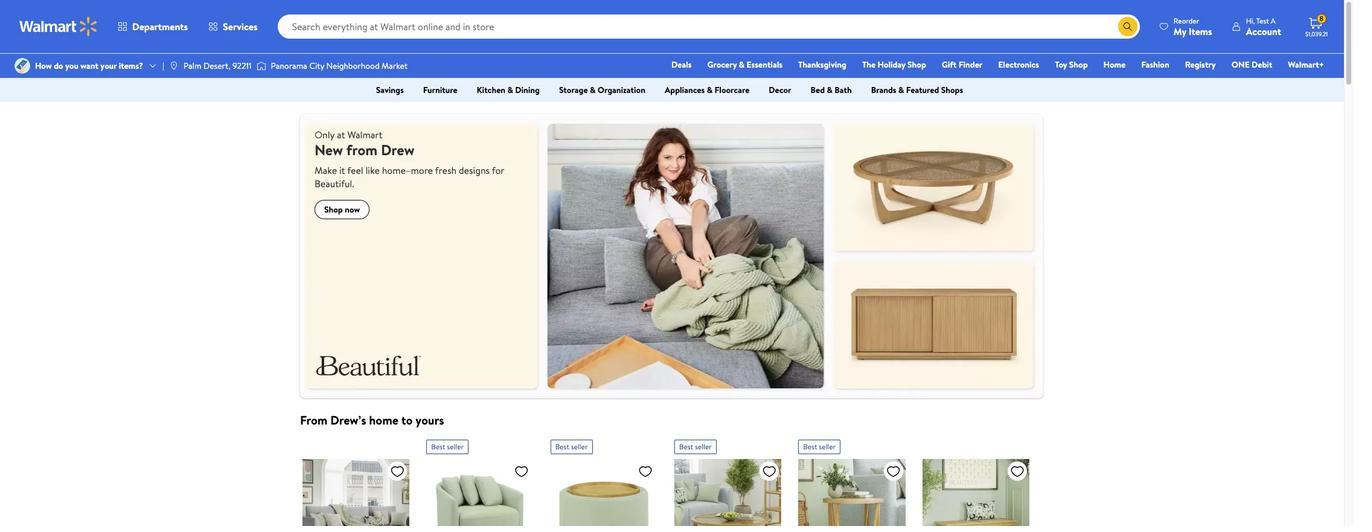 Task type: vqa. For each thing, say whether or not it's contained in the screenshot.
s virtually suitable. i simply completed it. it is splendid garage. the products got here very rapid. although the vendor gave a delivery window that turned into per week away, 2 portions got here inside some days and one got here a little later. the product may be very well packaged and that they provide you with extra hardware.
no



Task type: describe. For each thing, give the bounding box(es) containing it.
bath
[[835, 84, 852, 96]]

add to favorites list, beautiful drew chair by drew barrymore, sage image
[[514, 464, 529, 479]]

& for featured
[[899, 84, 904, 96]]

one debit link
[[1226, 58, 1278, 71]]

deals
[[672, 59, 692, 71]]

storage & organization
[[559, 84, 646, 96]]

only at walmart new from drew make it feel like home–more fresh designs for beautiful.
[[315, 128, 504, 190]]

services button
[[198, 12, 268, 41]]

3 product group from the left
[[551, 435, 658, 526]]

bed
[[811, 84, 825, 96]]

thanksgiving link
[[793, 58, 852, 71]]

seller for beautiful rattan & glass coffee table with solid wood frame by drew barrymore image
[[695, 441, 712, 452]]

home link
[[1098, 58, 1131, 71]]

city
[[309, 60, 324, 72]]

brands & featured shops
[[871, 84, 963, 96]]

Search search field
[[278, 14, 1140, 39]]

$1,039.21
[[1306, 30, 1328, 38]]

walmart+ link
[[1283, 58, 1330, 71]]

home
[[369, 412, 399, 428]]

bed & bath button
[[801, 80, 862, 100]]

beautiful.
[[315, 177, 354, 190]]

home–more
[[382, 164, 433, 177]]

furniture
[[423, 84, 458, 96]]

only
[[315, 128, 335, 141]]

palm desert, 92211
[[184, 60, 252, 72]]

the
[[862, 59, 876, 71]]

decor button
[[759, 80, 801, 100]]

essentials
[[747, 59, 783, 71]]

featured
[[906, 84, 939, 96]]

finder
[[959, 59, 983, 71]]

fashion
[[1142, 59, 1170, 71]]

walmart
[[348, 128, 383, 141]]

do
[[54, 60, 63, 72]]

kitchen
[[477, 84, 506, 96]]

departments
[[132, 20, 188, 33]]

account
[[1246, 24, 1282, 38]]

savings
[[376, 84, 404, 96]]

|
[[162, 60, 164, 72]]

add to favorites list, beautiful rattan & glass coffee table with solid wood frame by drew barrymore image
[[762, 464, 777, 479]]

organization
[[598, 84, 646, 96]]

brands
[[871, 84, 897, 96]]

fashion link
[[1136, 58, 1175, 71]]

search icon image
[[1123, 22, 1133, 31]]

new
[[315, 140, 343, 160]]

shops
[[941, 84, 963, 96]]

brands & featured shops button
[[862, 80, 973, 100]]

beautiful rattan & glass side table with solid wood frame by drew barrymore, warm honey finish image
[[799, 459, 906, 526]]

beautiful drew stowaway coffee table with storage by drew barrymore, sage image
[[551, 459, 658, 526]]

gift finder link
[[937, 58, 988, 71]]

now
[[345, 204, 360, 216]]

bed & bath
[[811, 84, 852, 96]]

want
[[80, 60, 98, 72]]

dining
[[515, 84, 540, 96]]

drew
[[381, 140, 415, 160]]

decor
[[769, 84, 791, 96]]

drew's
[[330, 412, 366, 428]]

how
[[35, 60, 52, 72]]

5 product group from the left
[[799, 435, 906, 526]]

palm
[[184, 60, 201, 72]]

& for essentials
[[739, 59, 745, 71]]

seller for beautiful rattan & glass side table with solid wood frame by drew barrymore, warm honey finish image
[[819, 441, 836, 452]]

how do you want your items?
[[35, 60, 143, 72]]

beautiful rattan & wood bench with solid wood frame by drew barrymore,  warm honey finish image
[[923, 459, 1030, 526]]

savings button
[[366, 80, 414, 100]]

 image for palm
[[169, 61, 179, 71]]

registry link
[[1180, 58, 1222, 71]]

grocery
[[708, 59, 737, 71]]

shop inside toy shop link
[[1069, 59, 1088, 71]]

& for organization
[[590, 84, 596, 96]]

items?
[[119, 60, 143, 72]]

grocery & essentials
[[708, 59, 783, 71]]

best for 'beautiful drew chair by drew barrymore, sage' image
[[431, 441, 445, 452]]

electronics link
[[993, 58, 1045, 71]]

best seller for 'beautiful drew chair by drew barrymore, sage' image
[[431, 441, 464, 452]]

you
[[65, 60, 78, 72]]

best seller for beautiful rattan & glass coffee table with solid wood frame by drew barrymore image
[[679, 441, 712, 452]]

test
[[1257, 15, 1269, 26]]

gift finder
[[942, 59, 983, 71]]

from
[[300, 412, 328, 428]]

92211
[[233, 60, 252, 72]]

one
[[1232, 59, 1250, 71]]

neighborhood
[[326, 60, 380, 72]]

home
[[1104, 59, 1126, 71]]

2 product group from the left
[[427, 435, 534, 526]]

reorder
[[1174, 15, 1200, 26]]

floorcare
[[715, 84, 750, 96]]

it
[[339, 164, 345, 177]]



Task type: locate. For each thing, give the bounding box(es) containing it.
4 product group from the left
[[675, 435, 782, 526]]

services
[[223, 20, 258, 33]]

3 best from the left
[[679, 441, 693, 452]]

& inside dropdown button
[[827, 84, 833, 96]]

shop left now
[[324, 204, 343, 216]]

& right grocery
[[739, 59, 745, 71]]

beautiful drew modular sectional sofa with ottoman by drew barrymore, gray fabric image
[[303, 459, 410, 526]]

to
[[402, 412, 413, 428]]

best
[[431, 441, 445, 452], [555, 441, 569, 452], [679, 441, 693, 452], [803, 441, 817, 452]]

electronics
[[998, 59, 1039, 71]]

&
[[739, 59, 745, 71], [508, 84, 513, 96], [590, 84, 596, 96], [707, 84, 713, 96], [827, 84, 833, 96], [899, 84, 904, 96]]

for
[[492, 164, 504, 177]]

items
[[1189, 24, 1213, 38]]

1 product group from the left
[[303, 435, 410, 526]]

furniture button
[[414, 80, 467, 100]]

seller up beautiful drew stowaway coffee table with storage by drew barrymore, sage image
[[571, 441, 588, 452]]

toy shop
[[1055, 59, 1088, 71]]

beautiful drew chair by drew barrymore, sage image
[[427, 459, 534, 526]]

 image right |
[[169, 61, 179, 71]]

shop
[[908, 59, 926, 71], [1069, 59, 1088, 71], [324, 204, 343, 216]]

1 best seller from the left
[[431, 441, 464, 452]]

2 best seller from the left
[[555, 441, 588, 452]]

desert,
[[203, 60, 231, 72]]

shop now
[[324, 204, 360, 216]]

seller up beautiful rattan & glass side table with solid wood frame by drew barrymore, warm honey finish image
[[819, 441, 836, 452]]

add to favorites list, beautiful rattan & wood bench with solid wood frame by drew barrymore,  warm honey finish image
[[1010, 464, 1025, 479]]

1 horizontal spatial shop
[[908, 59, 926, 71]]

market
[[382, 60, 408, 72]]

best for beautiful rattan & glass side table with solid wood frame by drew barrymore, warm honey finish image
[[803, 441, 817, 452]]

seller up 'beautiful drew chair by drew barrymore, sage' image
[[447, 441, 464, 452]]

2 best from the left
[[555, 441, 569, 452]]

walmart+
[[1288, 59, 1324, 71]]

appliances & floorcare
[[665, 84, 750, 96]]

best for beautiful rattan & glass coffee table with solid wood frame by drew barrymore image
[[679, 441, 693, 452]]

best seller up beautiful rattan & glass side table with solid wood frame by drew barrymore, warm honey finish image
[[803, 441, 836, 452]]

seller up beautiful rattan & glass coffee table with solid wood frame by drew barrymore image
[[695, 441, 712, 452]]

best seller
[[431, 441, 464, 452], [555, 441, 588, 452], [679, 441, 712, 452], [803, 441, 836, 452]]

shop now link
[[315, 200, 370, 219]]

shop right holiday
[[908, 59, 926, 71]]

add to favorites list, beautiful drew modular sectional sofa with ottoman by drew barrymore, gray fabric image
[[390, 464, 405, 479]]

& left floorcare
[[707, 84, 713, 96]]

 image
[[14, 58, 30, 74]]

shop right toy
[[1069, 59, 1088, 71]]

the holiday shop link
[[857, 58, 932, 71]]

0 horizontal spatial  image
[[169, 61, 179, 71]]

a
[[1271, 15, 1276, 26]]

appliances & floorcare button
[[655, 80, 759, 100]]

hi,
[[1246, 15, 1255, 26]]

grocery & essentials link
[[702, 58, 788, 71]]

designs
[[459, 164, 490, 177]]

best seller up beautiful drew stowaway coffee table with storage by drew barrymore, sage image
[[555, 441, 588, 452]]

best seller up beautiful rattan & glass coffee table with solid wood frame by drew barrymore image
[[679, 441, 712, 452]]

0 horizontal spatial shop
[[324, 204, 343, 216]]

thanksgiving
[[798, 59, 847, 71]]

2 horizontal spatial shop
[[1069, 59, 1088, 71]]

yours
[[416, 412, 444, 428]]

 image for panorama
[[256, 60, 266, 72]]

Walmart Site-Wide search field
[[278, 14, 1140, 39]]

your
[[100, 60, 117, 72]]

walmart image
[[19, 17, 98, 36]]

best seller for beautiful rattan & glass side table with solid wood frame by drew barrymore, warm honey finish image
[[803, 441, 836, 452]]

hi, test a account
[[1246, 15, 1282, 38]]

reorder my items
[[1174, 15, 1213, 38]]

4 best seller from the left
[[803, 441, 836, 452]]

4 best from the left
[[803, 441, 817, 452]]

beautiful rattan & glass coffee table with solid wood frame by drew barrymore image
[[675, 459, 782, 526]]

add to favorites list, beautiful drew stowaway coffee table with storage by drew barrymore, sage image
[[638, 464, 653, 479]]

seller for beautiful drew stowaway coffee table with storage by drew barrymore, sage image
[[571, 441, 588, 452]]

make
[[315, 164, 337, 177]]

1 horizontal spatial  image
[[256, 60, 266, 72]]

deals link
[[666, 58, 697, 71]]

like
[[366, 164, 380, 177]]

3 seller from the left
[[695, 441, 712, 452]]

storage
[[559, 84, 588, 96]]

& right bed
[[827, 84, 833, 96]]

panorama city neighborhood market
[[271, 60, 408, 72]]

storage & organization button
[[550, 80, 655, 100]]

seller for 'beautiful drew chair by drew barrymore, sage' image
[[447, 441, 464, 452]]

 image
[[256, 60, 266, 72], [169, 61, 179, 71]]

feel
[[347, 164, 363, 177]]

appliances
[[665, 84, 705, 96]]

3 best seller from the left
[[679, 441, 712, 452]]

best seller for beautiful drew stowaway coffee table with storage by drew barrymore, sage image
[[555, 441, 588, 452]]

shop inside shop now link
[[324, 204, 343, 216]]

& right the brands
[[899, 84, 904, 96]]

my
[[1174, 24, 1187, 38]]

4 seller from the left
[[819, 441, 836, 452]]

& for bath
[[827, 84, 833, 96]]

product group
[[303, 435, 410, 526], [427, 435, 534, 526], [551, 435, 658, 526], [675, 435, 782, 526], [799, 435, 906, 526]]

gift
[[942, 59, 957, 71]]

at
[[337, 128, 345, 141]]

& left dining
[[508, 84, 513, 96]]

& for dining
[[508, 84, 513, 96]]

 image right 92211 on the top of the page
[[256, 60, 266, 72]]

add to favorites list, beautiful rattan & glass side table with solid wood frame by drew barrymore, warm honey finish image
[[886, 464, 901, 479]]

2 seller from the left
[[571, 441, 588, 452]]

the holiday shop
[[862, 59, 926, 71]]

from
[[347, 140, 378, 160]]

& right storage
[[590, 84, 596, 96]]

toy
[[1055, 59, 1067, 71]]

best seller down yours at the left of the page
[[431, 441, 464, 452]]

from drew's home to yours
[[300, 412, 444, 428]]

shop inside the holiday shop link
[[908, 59, 926, 71]]

1 seller from the left
[[447, 441, 464, 452]]

kitchen & dining
[[477, 84, 540, 96]]

& for floorcare
[[707, 84, 713, 96]]

registry
[[1185, 59, 1216, 71]]

debit
[[1252, 59, 1273, 71]]

best for beautiful drew stowaway coffee table with storage by drew barrymore, sage image
[[555, 441, 569, 452]]

holiday
[[878, 59, 906, 71]]

one debit
[[1232, 59, 1273, 71]]

toy shop link
[[1050, 58, 1094, 71]]

departments button
[[108, 12, 198, 41]]

1 best from the left
[[431, 441, 445, 452]]



